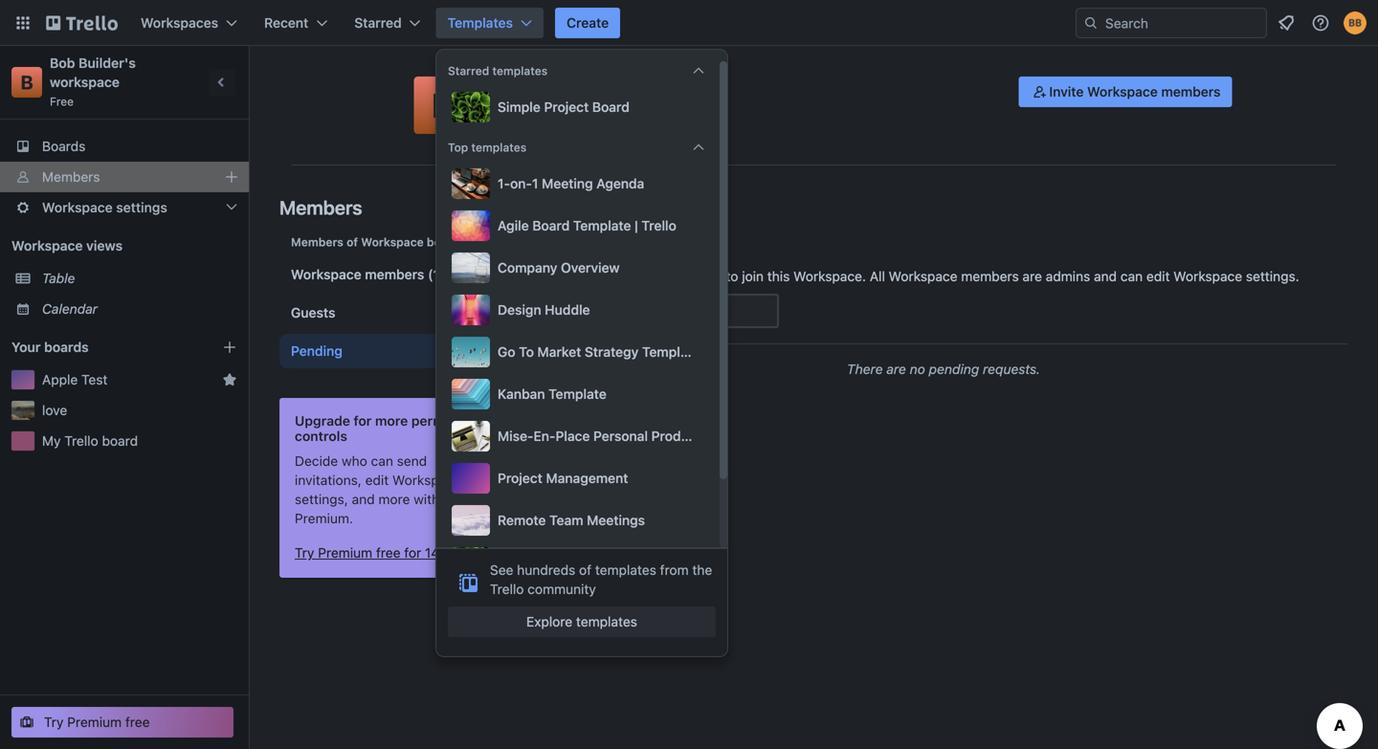 Task type: describe. For each thing, give the bounding box(es) containing it.
0 vertical spatial template
[[573, 218, 632, 234]]

project inside menu
[[498, 471, 543, 486]]

see
[[490, 563, 514, 578]]

starred button
[[343, 8, 433, 38]]

have
[[627, 269, 657, 284]]

1 horizontal spatial edit
[[1147, 269, 1171, 284]]

controls
[[295, 429, 348, 444]]

bob builder's workspace
[[481, 84, 698, 106]]

team
[[550, 513, 584, 529]]

my trello board link
[[42, 432, 237, 451]]

mise-
[[498, 429, 534, 444]]

mise-en-place personal productivity system
[[498, 429, 778, 444]]

apple test link
[[42, 371, 215, 390]]

sm image
[[1031, 82, 1050, 102]]

to
[[726, 269, 739, 284]]

top
[[448, 141, 469, 154]]

for inside upgrade for more permissions controls decide who can send invitations, edit workspace settings, and more with premium.
[[354, 413, 372, 429]]

guests
[[291, 305, 336, 321]]

trello inside my trello board link
[[64, 433, 98, 449]]

hundreds
[[517, 563, 576, 578]]

for inside button
[[404, 545, 422, 561]]

apple
[[42, 372, 78, 388]]

simple
[[498, 99, 541, 115]]

to
[[519, 344, 534, 360]]

14
[[425, 545, 440, 561]]

workspace members
[[291, 267, 425, 282]]

open information menu image
[[1312, 13, 1331, 33]]

send
[[397, 453, 427, 469]]

primary element
[[0, 0, 1379, 46]]

0 vertical spatial of
[[347, 236, 358, 249]]

workspace.
[[794, 269, 867, 284]]

of inside 'see hundreds of templates from the trello community'
[[579, 563, 592, 578]]

starred icon image
[[222, 373, 237, 388]]

menu containing 1-on-1 meeting agenda
[[448, 165, 778, 621]]

0 horizontal spatial pending
[[291, 343, 343, 359]]

workspace inside invite workspace members button
[[1088, 84, 1159, 100]]

kanban template
[[498, 386, 607, 402]]

agenda
[[597, 176, 645, 192]]

0 horizontal spatial members
[[365, 267, 425, 282]]

b for b button
[[432, 85, 454, 125]]

views
[[86, 238, 123, 254]]

market
[[538, 344, 582, 360]]

workspace for bob builder's workspace free
[[50, 74, 120, 90]]

explore
[[527, 614, 573, 630]]

personal
[[594, 429, 648, 444]]

community
[[528, 582, 596, 598]]

go to market strategy template
[[498, 344, 701, 360]]

meetings
[[587, 513, 645, 529]]

1 vertical spatial are
[[887, 361, 907, 377]]

this
[[768, 269, 790, 284]]

requested
[[660, 269, 723, 284]]

days
[[443, 545, 472, 561]]

join
[[742, 269, 764, 284]]

starred templates
[[448, 64, 548, 78]]

top templates
[[448, 141, 527, 154]]

try premium free for 14 days button
[[295, 544, 472, 563]]

and for settings,
[[352, 492, 375, 508]]

members inside button
[[1162, 84, 1221, 100]]

go to market strategy template button
[[448, 333, 709, 372]]

try premium free for 14 days
[[295, 545, 472, 561]]

apple test
[[42, 372, 108, 388]]

and for admins
[[1095, 269, 1118, 284]]

system
[[731, 429, 778, 444]]

see hundreds of templates from the trello community
[[490, 563, 713, 598]]

b link
[[11, 67, 42, 98]]

upgrade for more permissions controls decide who can send invitations, edit workspace settings, and more with premium.
[[295, 413, 489, 527]]

pending
[[929, 361, 980, 377]]

boards link
[[0, 131, 249, 162]]

collapse image
[[691, 63, 707, 79]]

Search field
[[1099, 9, 1267, 37]]

templates for starred templates
[[493, 64, 548, 78]]

love
[[42, 403, 67, 418]]

workspace inside workspace settings popup button
[[42, 200, 113, 215]]

agile board template | trello
[[498, 218, 677, 234]]

trello inside agile board template | trello button
[[642, 218, 677, 234]]

company
[[498, 260, 558, 276]]

there are no pending requests.
[[847, 361, 1041, 377]]

on-
[[510, 176, 532, 192]]

project management
[[498, 471, 629, 486]]

workspace settings
[[42, 200, 167, 215]]

0 vertical spatial pending
[[540, 231, 606, 251]]

templates inside 'see hundreds of templates from the trello community'
[[596, 563, 657, 578]]

my trello board
[[42, 433, 138, 449]]

design
[[498, 302, 542, 318]]

decide
[[295, 453, 338, 469]]

invitations,
[[295, 473, 362, 488]]

edit inside upgrade for more permissions controls decide who can send invitations, edit workspace settings, and more with premium.
[[365, 473, 389, 488]]

workspace up workspace members
[[361, 236, 424, 249]]

agile board template | trello button
[[448, 207, 709, 245]]

simple project board
[[498, 99, 630, 115]]

explore templates link
[[448, 607, 716, 638]]

1-
[[498, 176, 510, 192]]

free for try premium free
[[125, 715, 150, 731]]

management
[[546, 471, 629, 486]]

company overview button
[[448, 249, 709, 287]]

meeting
[[542, 176, 593, 192]]

your boards with 3 items element
[[11, 336, 193, 359]]

)
[[628, 231, 634, 251]]

members link
[[0, 162, 249, 192]]

1 horizontal spatial project
[[544, 99, 589, 115]]

my
[[42, 433, 61, 449]]

agile
[[498, 218, 529, 234]]

try for try premium free for 14 days
[[295, 545, 314, 561]]

these people have requested to join this workspace. all workspace members are admins and can edit workspace settings.
[[540, 269, 1300, 284]]



Task type: vqa. For each thing, say whether or not it's contained in the screenshot.
the Starred Icon
yes



Task type: locate. For each thing, give the bounding box(es) containing it.
overview
[[561, 260, 620, 276]]

edit down who in the bottom left of the page
[[365, 473, 389, 488]]

0 horizontal spatial for
[[354, 413, 372, 429]]

builder's
[[79, 55, 136, 71], [520, 84, 598, 106]]

b inside button
[[432, 85, 454, 125]]

members left admins at the right of page
[[962, 269, 1020, 284]]

pending up company overview
[[540, 231, 606, 251]]

0 horizontal spatial boards
[[44, 339, 89, 355]]

upgrade
[[295, 413, 350, 429]]

0 horizontal spatial project
[[498, 471, 543, 486]]

0 vertical spatial board
[[593, 99, 630, 115]]

workspace right invite
[[1088, 84, 1159, 100]]

1 vertical spatial for
[[404, 545, 422, 561]]

workspace up 'with'
[[393, 473, 461, 488]]

1 vertical spatial template
[[642, 344, 701, 360]]

all
[[870, 269, 886, 284]]

premium
[[318, 545, 373, 561], [67, 715, 122, 731]]

the
[[693, 563, 713, 578]]

templates
[[493, 64, 548, 78], [472, 141, 527, 154], [596, 563, 657, 578], [576, 614, 638, 630]]

0 horizontal spatial try
[[44, 715, 64, 731]]

from
[[660, 563, 689, 578]]

0 vertical spatial are
[[1023, 269, 1043, 284]]

guests link
[[280, 296, 509, 330]]

board up agenda
[[593, 99, 630, 115]]

templates down 'see hundreds of templates from the trello community'
[[576, 614, 638, 630]]

workspace up workspace views at the top left of page
[[42, 200, 113, 215]]

1 vertical spatial trello
[[64, 433, 98, 449]]

1 vertical spatial free
[[125, 715, 150, 731]]

test
[[81, 372, 108, 388]]

1 vertical spatial builder's
[[520, 84, 598, 106]]

workspace navigation collapse icon image
[[209, 69, 236, 96]]

strategy
[[585, 344, 639, 360]]

1
[[532, 176, 539, 192]]

en-
[[534, 429, 556, 444]]

b for 'b' link
[[21, 71, 33, 93]]

0 vertical spatial can
[[1121, 269, 1144, 284]]

1 vertical spatial and
[[352, 492, 375, 508]]

members down boards
[[42, 169, 100, 185]]

calendar
[[42, 301, 98, 317]]

project
[[544, 99, 589, 115], [498, 471, 543, 486]]

0 vertical spatial builder's
[[79, 55, 136, 71]]

0 vertical spatial free
[[376, 545, 401, 561]]

templates
[[448, 15, 513, 31]]

1 horizontal spatial are
[[1023, 269, 1043, 284]]

2 horizontal spatial trello
[[642, 218, 677, 234]]

1 horizontal spatial starred
[[448, 64, 490, 78]]

2 vertical spatial trello
[[490, 582, 524, 598]]

more up send
[[375, 413, 408, 429]]

0 vertical spatial starred
[[355, 15, 402, 31]]

1 horizontal spatial members
[[962, 269, 1020, 284]]

create
[[567, 15, 609, 31]]

kanban template button
[[448, 375, 709, 414]]

try premium free button
[[11, 708, 234, 738]]

can right admins at the right of page
[[1121, 269, 1144, 284]]

members up workspace members
[[291, 236, 344, 249]]

workspaces button
[[129, 8, 249, 38]]

more
[[375, 413, 408, 429], [379, 492, 410, 508]]

requests.
[[984, 361, 1041, 377]]

remote team meetings
[[498, 513, 645, 529]]

who
[[342, 453, 368, 469]]

1 vertical spatial try
[[44, 715, 64, 731]]

workspace up free
[[50, 74, 120, 90]]

0 vertical spatial project
[[544, 99, 589, 115]]

remote team meetings button
[[448, 502, 709, 540]]

workspace right all
[[889, 269, 958, 284]]

members inside members link
[[42, 169, 100, 185]]

workspace for bob builder's workspace
[[602, 84, 698, 106]]

0 horizontal spatial trello
[[64, 433, 98, 449]]

0 vertical spatial premium
[[318, 545, 373, 561]]

workspace up 'guests'
[[291, 267, 362, 282]]

0 horizontal spatial can
[[371, 453, 393, 469]]

0 horizontal spatial and
[[352, 492, 375, 508]]

go
[[498, 344, 516, 360]]

2 horizontal spatial members
[[1162, 84, 1221, 100]]

workspace
[[50, 74, 120, 90], [602, 84, 698, 106]]

members up members of workspace boards
[[280, 196, 363, 219]]

starred inside dropdown button
[[355, 15, 402, 31]]

2 vertical spatial template
[[549, 386, 607, 402]]

trello
[[642, 218, 677, 234], [64, 433, 98, 449], [490, 582, 524, 598]]

Filter by name text field
[[540, 294, 779, 328]]

for left 14
[[404, 545, 422, 561]]

templates down private
[[472, 141, 527, 154]]

0 horizontal spatial b
[[21, 71, 33, 93]]

b left the bob builder's workspace free
[[21, 71, 33, 93]]

1 vertical spatial pending
[[291, 343, 343, 359]]

create button
[[555, 8, 621, 38]]

0 horizontal spatial are
[[887, 361, 907, 377]]

1 horizontal spatial for
[[404, 545, 422, 561]]

starred down templates
[[448, 64, 490, 78]]

boards up (1)
[[427, 236, 466, 249]]

these
[[540, 269, 578, 284]]

productivity
[[652, 429, 728, 444]]

1 horizontal spatial free
[[376, 545, 401, 561]]

0 horizontal spatial workspace
[[50, 74, 120, 90]]

b button
[[414, 77, 472, 134]]

pending down 'guests'
[[291, 343, 343, 359]]

starred for starred
[[355, 15, 402, 31]]

bob builder's workspace link
[[50, 55, 139, 90]]

b up top
[[432, 85, 454, 125]]

of up workspace members
[[347, 236, 358, 249]]

workspace settings button
[[0, 192, 249, 223]]

0 horizontal spatial bob
[[50, 55, 75, 71]]

workspace inside upgrade for more permissions controls decide who can send invitations, edit workspace settings, and more with premium.
[[393, 473, 461, 488]]

premium inside try premium free for 14 days button
[[318, 545, 373, 561]]

starred for starred templates
[[448, 64, 490, 78]]

more left 'with'
[[379, 492, 410, 508]]

1-on-1 meeting agenda
[[498, 176, 645, 192]]

0 horizontal spatial of
[[347, 236, 358, 249]]

starred right recent dropdown button
[[355, 15, 402, 31]]

1 horizontal spatial trello
[[490, 582, 524, 598]]

for right upgrade
[[354, 413, 372, 429]]

0 vertical spatial trello
[[642, 218, 677, 234]]

premium for try premium free for 14 days
[[318, 545, 373, 561]]

0 horizontal spatial edit
[[365, 473, 389, 488]]

0 vertical spatial bob
[[50, 55, 75, 71]]

1 vertical spatial bob
[[481, 84, 516, 106]]

free for try premium free for 14 days
[[376, 545, 401, 561]]

bob for bob builder's workspace
[[481, 84, 516, 106]]

0 vertical spatial and
[[1095, 269, 1118, 284]]

1 vertical spatial members
[[280, 196, 363, 219]]

table
[[42, 271, 75, 286]]

mise-en-place personal productivity system button
[[448, 418, 778, 456]]

templates left from
[[596, 563, 657, 578]]

board inside menu
[[533, 218, 570, 234]]

can
[[1121, 269, 1144, 284], [371, 453, 393, 469]]

bob for bob builder's workspace free
[[50, 55, 75, 71]]

1 horizontal spatial of
[[579, 563, 592, 578]]

1 horizontal spatial pending
[[540, 231, 606, 251]]

your
[[11, 339, 41, 355]]

permissions
[[412, 413, 489, 429]]

design huddle
[[498, 302, 590, 318]]

members
[[42, 169, 100, 185], [280, 196, 363, 219], [291, 236, 344, 249]]

search image
[[1084, 15, 1099, 31]]

workspace up table
[[11, 238, 83, 254]]

can right who in the bottom left of the page
[[371, 453, 393, 469]]

1 vertical spatial project
[[498, 471, 543, 486]]

of up community
[[579, 563, 592, 578]]

1 horizontal spatial workspace
[[602, 84, 698, 106]]

0 horizontal spatial board
[[533, 218, 570, 234]]

0 horizontal spatial premium
[[67, 715, 122, 731]]

templates for top templates
[[472, 141, 527, 154]]

1 vertical spatial boards
[[44, 339, 89, 355]]

settings.
[[1247, 269, 1300, 284]]

bob inside the bob builder's workspace free
[[50, 55, 75, 71]]

your boards
[[11, 339, 89, 355]]

1 horizontal spatial board
[[593, 99, 630, 115]]

bob
[[50, 55, 75, 71], [481, 84, 516, 106]]

and right admins at the right of page
[[1095, 269, 1118, 284]]

builder's up private
[[520, 84, 598, 106]]

invite
[[1050, 84, 1084, 100]]

bob up free
[[50, 55, 75, 71]]

members of workspace boards
[[291, 236, 466, 249]]

try premium free
[[44, 715, 150, 731]]

design huddle button
[[448, 291, 709, 329]]

1 horizontal spatial and
[[1095, 269, 1118, 284]]

board right the "agile"
[[533, 218, 570, 234]]

trello inside 'see hundreds of templates from the trello community'
[[490, 582, 524, 598]]

builder's for bob builder's workspace
[[520, 84, 598, 106]]

|
[[635, 218, 638, 234]]

0 horizontal spatial builder's
[[79, 55, 136, 71]]

board
[[102, 433, 138, 449]]

0 horizontal spatial starred
[[355, 15, 402, 31]]

trello down "see"
[[490, 582, 524, 598]]

there
[[847, 361, 883, 377]]

1 horizontal spatial b
[[432, 85, 454, 125]]

with
[[414, 492, 440, 508]]

members
[[1162, 84, 1221, 100], [365, 267, 425, 282], [962, 269, 1020, 284]]

no
[[910, 361, 926, 377]]

1 horizontal spatial boards
[[427, 236, 466, 249]]

place
[[556, 429, 590, 444]]

1 horizontal spatial try
[[295, 545, 314, 561]]

0 vertical spatial more
[[375, 413, 408, 429]]

boards
[[42, 138, 86, 154]]

members down members of workspace boards
[[365, 267, 425, 282]]

1 vertical spatial can
[[371, 453, 393, 469]]

bob builder (bobbuilder40) image
[[1344, 11, 1367, 34]]

0 vertical spatial try
[[295, 545, 314, 561]]

settings
[[116, 200, 167, 215]]

builder's inside the bob builder's workspace free
[[79, 55, 136, 71]]

add board image
[[222, 340, 237, 355]]

1 vertical spatial of
[[579, 563, 592, 578]]

templates button
[[436, 8, 544, 38]]

are left admins at the right of page
[[1023, 269, 1043, 284]]

premium inside the try premium free button
[[67, 715, 122, 731]]

2 vertical spatial members
[[291, 236, 344, 249]]

are left no
[[887, 361, 907, 377]]

1 horizontal spatial premium
[[318, 545, 373, 561]]

boards up "apple"
[[44, 339, 89, 355]]

1 vertical spatial starred
[[448, 64, 490, 78]]

try for try premium free
[[44, 715, 64, 731]]

0 vertical spatial boards
[[427, 236, 466, 249]]

1 vertical spatial more
[[379, 492, 410, 508]]

explore templates
[[527, 614, 638, 630]]

1 vertical spatial edit
[[365, 473, 389, 488]]

1 horizontal spatial bob
[[481, 84, 516, 106]]

trello right |
[[642, 218, 677, 234]]

are
[[1023, 269, 1043, 284], [887, 361, 907, 377]]

free
[[376, 545, 401, 561], [125, 715, 150, 731]]

0 vertical spatial for
[[354, 413, 372, 429]]

bob down starred templates
[[481, 84, 516, 106]]

0 vertical spatial members
[[42, 169, 100, 185]]

back to home image
[[46, 8, 118, 38]]

0 vertical spatial edit
[[1147, 269, 1171, 284]]

1 horizontal spatial can
[[1121, 269, 1144, 284]]

and
[[1095, 269, 1118, 284], [352, 492, 375, 508]]

1 horizontal spatial builder's
[[520, 84, 598, 106]]

kanban
[[498, 386, 545, 402]]

template
[[573, 218, 632, 234], [642, 344, 701, 360], [549, 386, 607, 402]]

members down search 'field'
[[1162, 84, 1221, 100]]

templates up simple
[[493, 64, 548, 78]]

builder's for bob builder's workspace free
[[79, 55, 136, 71]]

huddle
[[545, 302, 590, 318]]

workspace left settings.
[[1174, 269, 1243, 284]]

private
[[500, 111, 538, 124]]

can inside upgrade for more permissions controls decide who can send invitations, edit workspace settings, and more with premium.
[[371, 453, 393, 469]]

project right simple
[[544, 99, 589, 115]]

and inside upgrade for more permissions controls decide who can send invitations, edit workspace settings, and more with premium.
[[352, 492, 375, 508]]

collapse image
[[691, 140, 707, 155]]

0 horizontal spatial free
[[125, 715, 150, 731]]

trello right my
[[64, 433, 98, 449]]

and down who in the bottom left of the page
[[352, 492, 375, 508]]

bob builder's workspace free
[[50, 55, 139, 108]]

1 vertical spatial premium
[[67, 715, 122, 731]]

project up remote
[[498, 471, 543, 486]]

templates for explore templates
[[576, 614, 638, 630]]

table link
[[42, 269, 237, 288]]

settings,
[[295, 492, 348, 508]]

free
[[50, 95, 74, 108]]

0
[[617, 231, 628, 251]]

workspace inside the bob builder's workspace free
[[50, 74, 120, 90]]

1 vertical spatial board
[[533, 218, 570, 234]]

0 notifications image
[[1276, 11, 1299, 34]]

edit right admins at the right of page
[[1147, 269, 1171, 284]]

builder's down back to home image
[[79, 55, 136, 71]]

project management button
[[448, 460, 709, 498]]

(
[[610, 231, 617, 251]]

premium for try premium free
[[67, 715, 122, 731]]

for
[[354, 413, 372, 429], [404, 545, 422, 561]]

menu
[[448, 165, 778, 621]]

workspace down collapse image
[[602, 84, 698, 106]]



